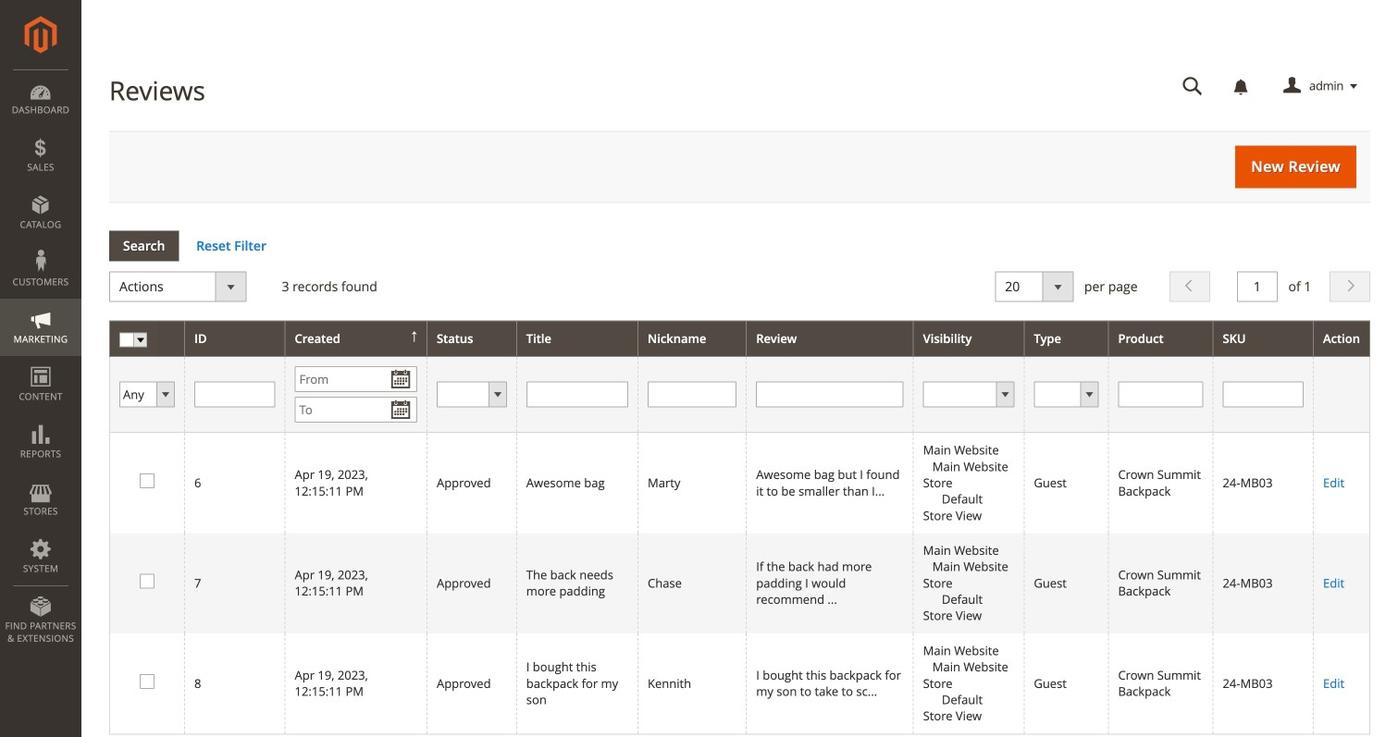 Task type: locate. For each thing, give the bounding box(es) containing it.
To text field
[[295, 397, 418, 423]]

None checkbox
[[140, 474, 152, 486], [140, 575, 152, 587], [140, 474, 152, 486], [140, 575, 152, 587]]

None checkbox
[[140, 675, 152, 687]]

magento admin panel image
[[25, 16, 57, 54]]

None text field
[[1238, 272, 1278, 302], [194, 382, 275, 408], [527, 382, 629, 408], [1223, 382, 1304, 408], [1238, 272, 1278, 302], [194, 382, 275, 408], [527, 382, 629, 408], [1223, 382, 1304, 408]]

From text field
[[295, 367, 418, 393]]

menu bar
[[0, 69, 81, 655]]

None text field
[[1170, 70, 1217, 103], [648, 382, 737, 408], [757, 382, 904, 408], [1119, 382, 1204, 408], [1170, 70, 1217, 103], [648, 382, 737, 408], [757, 382, 904, 408], [1119, 382, 1204, 408]]



